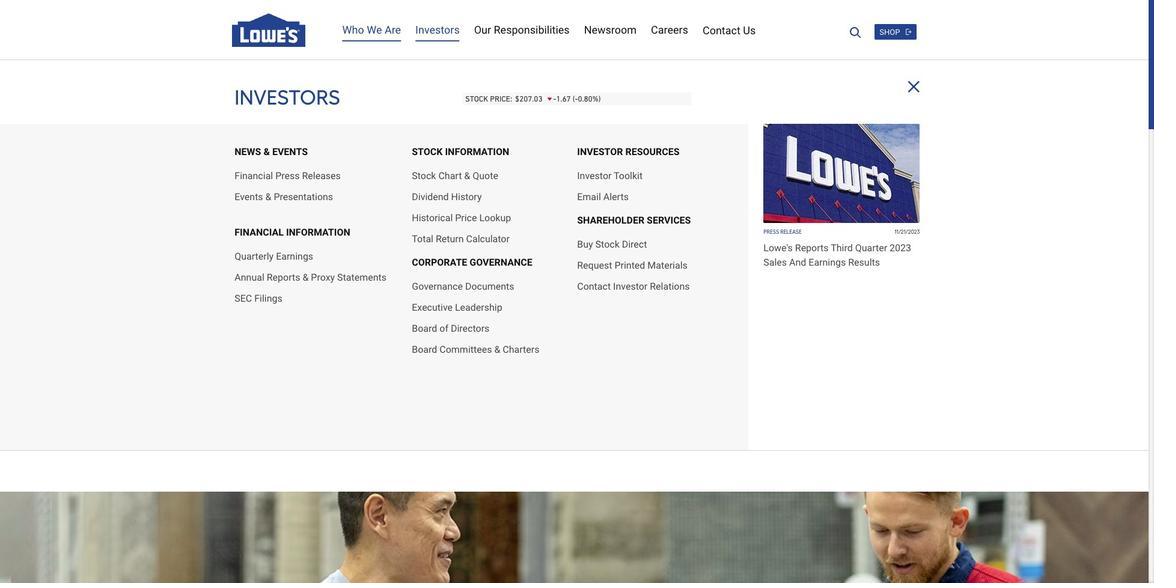 Task type: locate. For each thing, give the bounding box(es) containing it.
the down the in
[[524, 403, 542, 418]]

financial information
[[235, 227, 350, 238]]

across
[[507, 422, 547, 437]]

and down together,
[[445, 422, 467, 437]]

us
[[743, 24, 756, 37]]

board inside board of directors link
[[412, 323, 437, 334]]

financial up quarterly
[[235, 227, 284, 238]]

1 vertical spatial investors link
[[235, 85, 340, 110]]

0 vertical spatial information
[[445, 146, 510, 158]]

calculator
[[466, 233, 510, 245]]

our strategy up lowe's
[[289, 329, 502, 366]]

news & events link
[[235, 139, 400, 165]]

buy
[[577, 239, 593, 250]]

contact investor relations
[[577, 281, 690, 292]]

investor toolkit link
[[577, 165, 643, 187]]

0 vertical spatial contact
[[703, 24, 741, 37]]

board committees & charters
[[412, 344, 540, 355]]

lowe's reports third quarter 2023 sales and earnings results image
[[764, 124, 920, 223]]

investor for investor toolkit
[[577, 170, 612, 182]]

historical price lookup
[[412, 212, 511, 224]]

1 vertical spatial reports
[[267, 272, 300, 283]]

1 horizontal spatial our
[[583, 384, 602, 399]]

statements
[[337, 272, 387, 283]]

rooted
[[482, 384, 520, 399]]

best
[[371, 422, 397, 437]]

toolkit
[[614, 170, 643, 182]]

our responsibilities
[[474, 23, 570, 36]]

press release
[[764, 229, 802, 235]]

11/21/2023
[[895, 229, 920, 235]]

investors link
[[416, 22, 460, 61], [235, 85, 340, 110]]

improvement
[[612, 403, 690, 418]]

reports down release
[[795, 242, 829, 254]]

sales
[[764, 257, 787, 268]]

0 horizontal spatial earnings
[[276, 251, 313, 262]]

contact us link
[[703, 23, 756, 38]]

0 vertical spatial financial
[[235, 170, 273, 182]]

1 vertical spatial investor
[[577, 170, 612, 182]]

governance up documents
[[470, 257, 533, 268]]

1 vertical spatial our
[[380, 309, 394, 317]]

0 vertical spatial stock
[[412, 146, 443, 158]]

stock information
[[412, 146, 510, 158]]

investor up email
[[577, 170, 612, 182]]

results
[[849, 257, 880, 268]]

lowe's reports third quarter 2023 sales and earnings results
[[764, 242, 912, 268]]

our down sec filings link
[[289, 329, 352, 366]]

sec filings
[[235, 293, 283, 304]]

0 horizontal spatial investors
[[235, 85, 340, 110]]

stock up chart
[[412, 146, 443, 158]]

1 vertical spatial governance
[[412, 281, 463, 292]]

information inside 'link'
[[445, 146, 510, 158]]

governance documents link
[[412, 276, 540, 298]]

directors
[[451, 323, 490, 334]]

our up home
[[583, 384, 602, 399]]

our strategy
[[380, 309, 427, 317], [289, 329, 502, 366]]

total
[[412, 233, 434, 245]]

0 vertical spatial the
[[524, 403, 542, 418]]

& right events
[[266, 191, 272, 203]]

0 horizontal spatial our
[[349, 403, 368, 418]]

strategy up board of directors
[[396, 309, 427, 317]]

we're
[[675, 384, 707, 399]]

channel
[[585, 422, 631, 437]]

every
[[550, 422, 581, 437]]

information for earnings
[[286, 227, 350, 238]]

quarterly earnings
[[235, 251, 313, 262]]

1 horizontal spatial and
[[634, 422, 656, 437]]

1 vertical spatial board
[[412, 344, 437, 355]]

investor up investor toolkit
[[577, 146, 623, 158]]

board of directors
[[412, 323, 490, 334]]

return
[[436, 233, 464, 245]]

board left of
[[412, 323, 437, 334]]

board
[[412, 323, 437, 334], [412, 344, 437, 355]]

board down board of directors
[[412, 344, 437, 355]]

charters
[[503, 344, 540, 355]]

earnings down the third
[[809, 257, 846, 268]]

investor resources link
[[577, 139, 731, 165]]

& right chart
[[464, 170, 470, 182]]

0 vertical spatial board
[[412, 323, 437, 334]]

& left proxy
[[303, 272, 309, 283]]

governance up executive
[[412, 281, 463, 292]]

alerts
[[604, 191, 629, 203]]

and down improvement
[[634, 422, 656, 437]]

0 vertical spatial governance
[[470, 257, 533, 268]]

financial for financial information
[[235, 227, 284, 238]]

our left responsibilities
[[474, 23, 491, 36]]

corporate governance link
[[412, 250, 565, 276]]

2 horizontal spatial our
[[474, 23, 491, 36]]

1 horizontal spatial contact
[[703, 24, 741, 37]]

2 board from the top
[[412, 344, 437, 355]]

investors up events
[[235, 85, 340, 110]]

& for board committees & charters
[[495, 344, 501, 355]]

financial up events
[[235, 170, 273, 182]]

0 vertical spatial investors
[[416, 23, 460, 36]]

our down the 'the'
[[349, 403, 368, 418]]

1 horizontal spatial information
[[445, 146, 510, 158]]

0 horizontal spatial the
[[349, 422, 368, 437]]

2 horizontal spatial and
[[790, 257, 807, 268]]

stock for stock chart & quote
[[412, 170, 436, 182]]

stock up "dividend"
[[412, 170, 436, 182]]

our down 'statements' at the left top of page
[[380, 309, 394, 317]]

direct
[[622, 239, 647, 250]]

who we are link
[[343, 22, 401, 38]]

contact down request
[[577, 281, 611, 292]]

investors link up events
[[235, 85, 340, 110]]

0 horizontal spatial investors link
[[235, 85, 340, 110]]

investors right are
[[416, 23, 460, 36]]

board inside board committees & charters link
[[412, 344, 437, 355]]

earnings down financial information
[[276, 251, 313, 262]]

executive
[[412, 302, 453, 313]]

information up quote
[[445, 146, 510, 158]]

contact left us
[[703, 24, 741, 37]]

1 horizontal spatial reports
[[795, 242, 829, 254]]

0 horizontal spatial governance
[[412, 281, 463, 292]]

contact for contact us
[[703, 24, 741, 37]]

1 vertical spatial contact
[[577, 281, 611, 292]]

deliver
[[482, 403, 521, 418]]

stock for stock information
[[412, 146, 443, 158]]

1 vertical spatial investors
[[235, 85, 340, 110]]

1 board from the top
[[412, 323, 437, 334]]

dividend history
[[412, 191, 482, 203]]

reports inside lowe's reports third quarter 2023 sales and earnings results
[[795, 242, 829, 254]]

serve.
[[749, 422, 784, 437]]

1 horizontal spatial investors link
[[416, 22, 460, 61]]

1 horizontal spatial governance
[[470, 257, 533, 268]]

value,
[[470, 422, 504, 437]]

1 financial from the top
[[235, 170, 273, 182]]

governance inside governance documents link
[[412, 281, 463, 292]]

&
[[264, 146, 270, 158], [464, 170, 470, 182], [266, 191, 272, 203], [303, 272, 309, 283], [495, 344, 501, 355]]

investor down request printed materials link
[[613, 281, 648, 292]]

mission:
[[372, 403, 421, 418]]

1 horizontal spatial earnings
[[809, 257, 846, 268]]

0 horizontal spatial contact
[[577, 281, 611, 292]]

guided
[[710, 384, 750, 399]]

information up quarterly earnings link
[[286, 227, 350, 238]]

annual reports & proxy statements
[[235, 272, 387, 283]]

& for stock chart & quote
[[464, 170, 470, 182]]

1 vertical spatial financial
[[235, 227, 284, 238]]

stock chart & quote
[[412, 170, 498, 182]]

total return calculator
[[412, 233, 510, 245]]

investors for investors
[[235, 85, 340, 110]]

investors link right are
[[416, 22, 460, 61]]

quarter
[[856, 242, 888, 254]]

0 vertical spatial our strategy
[[380, 309, 427, 317]]

0 vertical spatial investors link
[[416, 22, 460, 61]]

0 horizontal spatial reports
[[267, 272, 300, 283]]

our strategy up board of directors
[[380, 309, 427, 317]]

0 horizontal spatial our
[[289, 329, 352, 366]]

board committees & charters link
[[412, 339, 540, 361]]

1 horizontal spatial our
[[380, 309, 394, 317]]

stock right buy
[[596, 239, 620, 250]]

we
[[729, 422, 746, 437]]

investors for who we are
[[416, 23, 460, 36]]

stock inside 'link'
[[412, 146, 443, 158]]

the left best
[[349, 422, 368, 437]]

0 vertical spatial investor
[[577, 146, 623, 158]]

lookup
[[480, 212, 511, 224]]

1 vertical spatial strategy
[[359, 329, 502, 366]]

1 vertical spatial our
[[349, 403, 368, 418]]

0 vertical spatial reports
[[795, 242, 829, 254]]

financial information link
[[235, 220, 400, 246]]

0 horizontal spatial information
[[286, 227, 350, 238]]

strategy
[[396, 309, 427, 317], [359, 329, 502, 366]]

email alerts link
[[577, 186, 643, 208]]

events
[[235, 191, 263, 203]]

reports down quarterly earnings
[[267, 272, 300, 283]]

quarterly earnings link
[[235, 246, 387, 268]]

printed
[[615, 260, 645, 271]]

strategy down executive
[[359, 329, 502, 366]]

reports for third
[[795, 242, 829, 254]]

buy stock direct
[[577, 239, 647, 250]]

history
[[451, 191, 482, 203]]

and right sales
[[790, 257, 807, 268]]

1 vertical spatial stock
[[412, 170, 436, 182]]

& left charters
[[495, 344, 501, 355]]

by
[[754, 384, 767, 399]]

stock chart & quote link
[[412, 165, 511, 187]]

resources
[[626, 146, 680, 158]]

who we are
[[343, 23, 401, 36]]

1 vertical spatial information
[[286, 227, 350, 238]]

2 financial from the top
[[235, 227, 284, 238]]

1 horizontal spatial investors
[[416, 23, 460, 36]]

stock information link
[[412, 139, 565, 165]]

investors
[[416, 23, 460, 36], [235, 85, 340, 110]]



Task type: vqa. For each thing, say whether or not it's contained in the screenshot.
HOLIDAY
no



Task type: describe. For each thing, give the bounding box(es) containing it.
service
[[400, 422, 442, 437]]

historical price lookup link
[[412, 208, 511, 229]]

lowe's logo image
[[232, 13, 305, 47]]

products,
[[693, 403, 748, 418]]

financial press releases link
[[235, 165, 341, 187]]

shareholder
[[577, 215, 645, 226]]

sec
[[235, 293, 252, 304]]

documents
[[465, 281, 514, 292]]

request printed materials
[[577, 260, 688, 271]]

serving
[[537, 384, 580, 399]]

investor toolkit
[[577, 170, 643, 182]]

press
[[276, 170, 300, 182]]

lowe's reports third quarter 2023 sales and earnings results link
[[764, 242, 912, 268]]

executive leadership
[[412, 302, 503, 313]]

1 vertical spatial the
[[349, 422, 368, 437]]

and inside lowe's reports third quarter 2023 sales and earnings results
[[790, 257, 807, 268]]

board of directors link
[[412, 318, 540, 340]]

strategy
[[418, 384, 465, 399]]

0 vertical spatial strategy
[[396, 309, 427, 317]]

with
[[751, 403, 776, 418]]

contact us
[[703, 24, 756, 37]]

0 horizontal spatial and
[[445, 422, 467, 437]]

investor for investor resources
[[577, 146, 623, 158]]

governance documents
[[412, 281, 514, 292]]

community
[[659, 422, 725, 437]]

2 vertical spatial stock
[[596, 239, 620, 250]]

1 vertical spatial our strategy
[[289, 329, 502, 366]]

executive leadership link
[[412, 297, 540, 319]]

we
[[367, 23, 382, 36]]

total return calculator link
[[412, 229, 511, 250]]

quote
[[473, 170, 498, 182]]

& inside "link"
[[266, 191, 272, 203]]

2 vertical spatial our
[[289, 329, 352, 366]]

2023
[[890, 242, 912, 254]]

historical
[[412, 212, 453, 224]]

& for annual reports & proxy statements
[[303, 272, 309, 283]]

& right news
[[264, 146, 270, 158]]

dividend
[[412, 191, 449, 203]]

shareholder services link
[[577, 208, 731, 234]]

0 vertical spatial our
[[474, 23, 491, 36]]

presentations
[[274, 191, 333, 203]]

in
[[523, 384, 534, 399]]

governance inside the corporate governance link
[[470, 257, 533, 268]]

committees
[[440, 344, 492, 355]]

responsibilities
[[494, 23, 570, 36]]

1 horizontal spatial the
[[524, 403, 542, 418]]

careers
[[651, 23, 689, 36]]

right
[[546, 403, 572, 418]]

lowe's
[[375, 384, 414, 399]]

is
[[468, 384, 479, 399]]

0 vertical spatial our
[[583, 384, 602, 399]]

investors link for who we are
[[416, 22, 460, 61]]

corporate
[[412, 257, 467, 268]]

releases
[[302, 170, 341, 182]]

shareholder services
[[577, 215, 691, 226]]

third
[[831, 242, 853, 254]]

price
[[455, 212, 477, 224]]

investor resources
[[577, 146, 680, 158]]

lowe's
[[764, 242, 793, 254]]

careers link
[[651, 22, 689, 38]]

newsroom link
[[584, 22, 637, 38]]

contact for contact investor relations
[[577, 281, 611, 292]]

are
[[385, 23, 401, 36]]

filings
[[255, 293, 283, 304]]

proxy
[[311, 272, 335, 283]]

request printed materials link
[[577, 255, 690, 277]]

shop link
[[880, 27, 913, 36]]

quarterly
[[235, 251, 274, 262]]

release
[[781, 229, 802, 235]]

email
[[577, 191, 601, 203]]

annual
[[235, 272, 264, 283]]

corporate governance
[[412, 257, 533, 268]]

services
[[647, 215, 691, 226]]

the lowe's strategy is rooted in serving our customers. we're guided by our mission: together, deliver the right home improvement products, with the best service and value, across every channel and community we serve.
[[349, 384, 784, 437]]

contact investor relations link
[[577, 276, 690, 298]]

sec filings link
[[235, 288, 387, 310]]

customers.
[[606, 384, 672, 399]]

who
[[343, 23, 364, 36]]

the
[[349, 384, 371, 399]]

board for board of directors
[[412, 323, 437, 334]]

annual reports & proxy statements link
[[235, 267, 387, 289]]

earnings inside lowe's reports third quarter 2023 sales and earnings results
[[809, 257, 846, 268]]

2 vertical spatial investor
[[613, 281, 648, 292]]

leadership
[[455, 302, 503, 313]]

chart
[[439, 170, 462, 182]]

board for board committees & charters
[[412, 344, 437, 355]]

news & events
[[235, 146, 308, 158]]

information for chart
[[445, 146, 510, 158]]

materials
[[648, 260, 688, 271]]

financial for financial press releases
[[235, 170, 273, 182]]

investors link for investors
[[235, 85, 340, 110]]

home
[[576, 403, 609, 418]]

together,
[[424, 403, 479, 418]]

reports for &
[[267, 272, 300, 283]]

relations
[[650, 281, 690, 292]]



